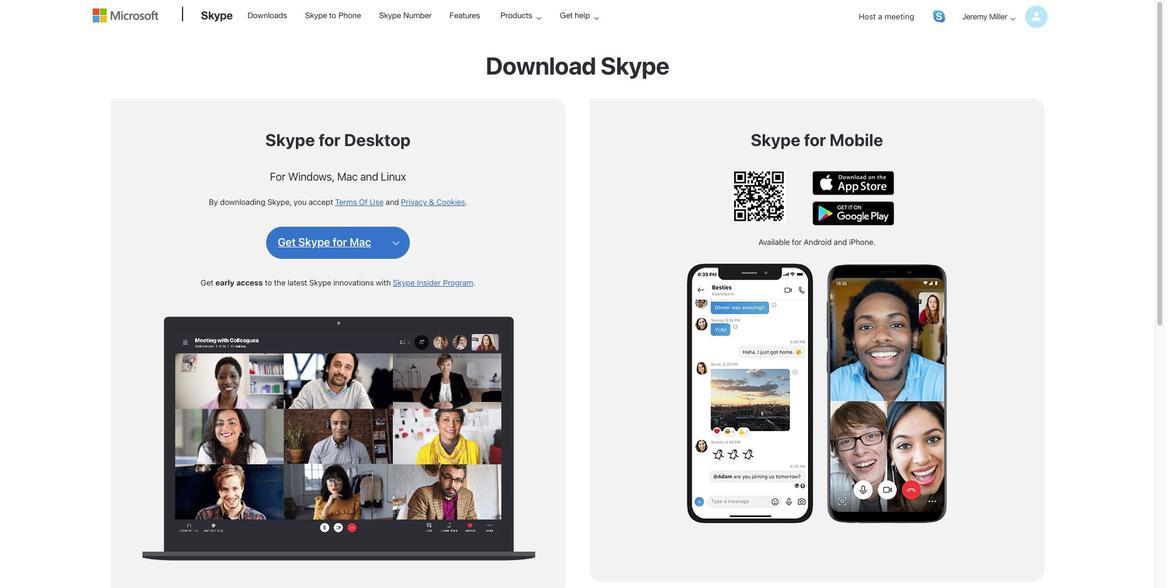 Task type: describe. For each thing, give the bounding box(es) containing it.
miller
[[989, 12, 1008, 21]]

phone
[[339, 11, 361, 20]]

for windows, mac and linux
[[270, 170, 406, 183]]

skype to phone link
[[300, 1, 367, 30]]

download skype through qr code image
[[733, 170, 786, 223]]

. for privacy & cookies
[[465, 197, 467, 207]]

linux
[[381, 170, 406, 183]]

for inside get skype for mac link
[[333, 236, 347, 249]]

arrow down image
[[1006, 12, 1020, 26]]

host a meeting
[[859, 12, 915, 21]]

jeremy
[[962, 12, 987, 21]]

get help
[[560, 11, 590, 20]]

a
[[878, 12, 883, 21]]

0 vertical spatial mac
[[337, 170, 358, 183]]

host
[[859, 12, 876, 21]]

get skype for mac
[[278, 236, 371, 249]]

skype inside get skype for mac link
[[298, 236, 330, 249]]

and for available for android and iphone.
[[834, 237, 847, 247]]

downloads
[[248, 11, 287, 20]]

skype number
[[379, 11, 432, 20]]

products button
[[490, 1, 551, 30]]

menu bar containing host a meeting
[[92, 1, 1063, 64]]

meeting
[[885, 12, 915, 21]]

mobile
[[830, 130, 883, 150]]

android
[[804, 237, 832, 247]]

1 vertical spatial and
[[386, 197, 399, 207]]

for
[[270, 170, 286, 183]]

0 horizontal spatial get
[[201, 278, 213, 287]]

windows,
[[288, 170, 335, 183]]

skype,
[[267, 197, 292, 207]]

skype for desktop
[[265, 130, 411, 150]]

features
[[450, 11, 480, 20]]

for for available for android and iphone.
[[792, 237, 802, 247]]

1 vertical spatial to
[[265, 278, 272, 287]]

insider
[[417, 278, 441, 287]]

available
[[759, 237, 790, 247]]

privacy & cookies link
[[401, 197, 465, 207]]

avatar image
[[1025, 5, 1048, 28]]

products
[[501, 11, 532, 20]]

latest
[[288, 278, 307, 287]]

download on the appstore image
[[812, 171, 894, 195]]

skype inside skype link
[[201, 8, 233, 22]]

get it on google play image
[[812, 201, 894, 225]]

access
[[236, 278, 263, 287]]

downloading
[[220, 197, 265, 207]]

skype number link
[[374, 1, 437, 30]]



Task type: vqa. For each thing, say whether or not it's contained in the screenshot.
INSIDER
yes



Task type: locate. For each thing, give the bounding box(es) containing it.
by
[[209, 197, 218, 207]]

early
[[215, 278, 234, 287]]

privacy
[[401, 197, 427, 207]]

for for skype for mobile
[[804, 130, 826, 150]]

2 vertical spatial get
[[201, 278, 213, 287]]

cookies
[[437, 197, 465, 207]]

to left the
[[265, 278, 272, 287]]

0 vertical spatial and
[[360, 170, 378, 183]]

for up get early access to the latest skype innovations with skype insider program .
[[333, 236, 347, 249]]

innovations
[[333, 278, 374, 287]]

to left phone
[[329, 11, 336, 20]]

get left early
[[201, 278, 213, 287]]

program
[[443, 278, 473, 287]]

get
[[560, 11, 573, 20], [278, 236, 296, 249], [201, 278, 213, 287]]

skype
[[201, 8, 233, 22], [305, 11, 327, 20], [379, 11, 401, 20], [601, 51, 669, 79], [265, 130, 315, 150], [751, 130, 801, 150], [298, 236, 330, 249], [309, 278, 331, 287], [393, 278, 415, 287]]

help
[[575, 11, 590, 20]]

get left help
[[560, 11, 573, 20]]

. right insider
[[473, 278, 476, 287]]

and
[[360, 170, 378, 183], [386, 197, 399, 207], [834, 237, 847, 247]]

get help button
[[550, 1, 609, 30]]

get early access to the latest skype innovations with skype insider program .
[[201, 278, 476, 287]]

2 vertical spatial and
[[834, 237, 847, 247]]

and for for windows, mac and linux
[[360, 170, 378, 183]]

for for skype for desktop
[[319, 130, 341, 150]]

get skype for mac link
[[278, 236, 371, 250]]

1 horizontal spatial to
[[329, 11, 336, 20]]

downloads link
[[242, 1, 293, 30]]

with
[[376, 278, 391, 287]]

1 horizontal spatial and
[[386, 197, 399, 207]]

terms of use link
[[335, 197, 384, 207]]

skype insider program link
[[393, 278, 473, 287]]

for left mobile
[[804, 130, 826, 150]]

0 vertical spatial to
[[329, 11, 336, 20]]

2 horizontal spatial get
[[560, 11, 573, 20]]

&
[[429, 197, 434, 207]]

terms
[[335, 197, 357, 207]]

0 horizontal spatial .
[[465, 197, 467, 207]]

mac
[[337, 170, 358, 183], [350, 236, 371, 249]]

for up for windows, mac and linux
[[319, 130, 341, 150]]

and right use
[[386, 197, 399, 207]]

0 horizontal spatial to
[[265, 278, 272, 287]]

desktop
[[344, 130, 411, 150]]

use
[[370, 197, 384, 207]]

1 vertical spatial get
[[278, 236, 296, 249]]

skype to phone
[[305, 11, 361, 20]]

get up the
[[278, 236, 296, 249]]

accept
[[309, 197, 333, 207]]

iphone.
[[849, 237, 876, 247]]

jeremy miller link
[[953, 1, 1048, 32]]

host a meeting link
[[849, 1, 924, 32]]

jeremy miller
[[962, 12, 1008, 21]]

2 horizontal spatial and
[[834, 237, 847, 247]]

and left "linux"
[[360, 170, 378, 183]]

and left iphone.
[[834, 237, 847, 247]]

skype link
[[195, 1, 239, 33]]

the
[[274, 278, 286, 287]]

by downloading skype, you accept terms of use and privacy & cookies .
[[209, 197, 467, 207]]

1 vertical spatial .
[[473, 278, 476, 287]]

of
[[359, 197, 368, 207]]

0 vertical spatial .
[[465, 197, 467, 207]]

.
[[465, 197, 467, 207], [473, 278, 476, 287]]

download skype
[[486, 51, 669, 79]]

mac up innovations
[[350, 236, 371, 249]]

. right '&'
[[465, 197, 467, 207]]

0 vertical spatial get
[[560, 11, 573, 20]]

you
[[294, 197, 307, 207]]

number
[[403, 11, 432, 20]]

get for get help
[[560, 11, 573, 20]]

skype on mobile device image
[[687, 259, 948, 526]]

available for android and iphone.
[[759, 237, 876, 247]]

download
[[486, 51, 596, 79]]

1 horizontal spatial .
[[473, 278, 476, 287]]

1 vertical spatial mac
[[350, 236, 371, 249]]

menu bar
[[92, 1, 1063, 64]]

skype inside the skype to phone link
[[305, 11, 327, 20]]

mac up terms
[[337, 170, 358, 183]]

features link
[[444, 1, 486, 30]]

microsoft image
[[92, 8, 158, 22]]

to
[[329, 11, 336, 20], [265, 278, 272, 287]]

for
[[319, 130, 341, 150], [804, 130, 826, 150], [333, 236, 347, 249], [792, 237, 802, 247]]

get for get skype for mac
[[278, 236, 296, 249]]

 link
[[933, 10, 945, 22]]

skype for mobile
[[751, 130, 883, 150]]

get inside the get help dropdown button
[[560, 11, 573, 20]]

skype inside skype number link
[[379, 11, 401, 20]]

0 horizontal spatial and
[[360, 170, 378, 183]]

for left android
[[792, 237, 802, 247]]

. for skype insider program
[[473, 278, 476, 287]]

1 horizontal spatial get
[[278, 236, 296, 249]]

get inside get skype for mac link
[[278, 236, 296, 249]]



